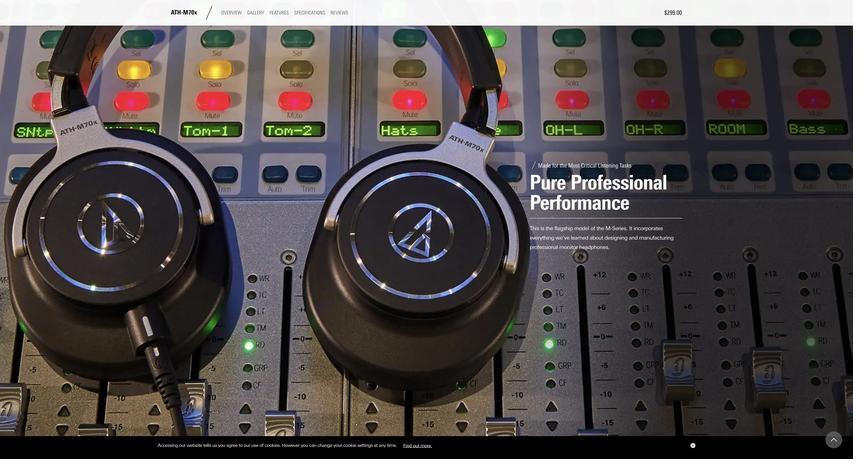 Task type: locate. For each thing, give the bounding box(es) containing it.
reviews
[[331, 10, 349, 16]]

the
[[546, 225, 554, 232], [597, 225, 605, 232]]

the right is
[[546, 225, 554, 232]]

monitor
[[560, 244, 578, 251]]

this
[[530, 225, 540, 232]]

our left "website"
[[179, 443, 186, 448]]

find out more. link
[[398, 440, 437, 451]]

headphones.
[[580, 244, 610, 251]]

cookie
[[344, 443, 356, 448]]

1 vertical spatial of
[[260, 443, 264, 448]]

change
[[318, 443, 332, 448]]

to
[[239, 443, 243, 448]]

1 horizontal spatial the
[[597, 225, 605, 232]]

out
[[413, 443, 420, 448]]

agree
[[227, 443, 238, 448]]

incorporates
[[634, 225, 663, 232]]

0 vertical spatial of
[[591, 225, 596, 232]]

of
[[591, 225, 596, 232], [260, 443, 264, 448]]

our right to
[[244, 443, 250, 448]]

at
[[374, 443, 378, 448]]

you right us
[[218, 443, 225, 448]]

of right the use
[[260, 443, 264, 448]]

website
[[187, 443, 202, 448]]

ath-
[[171, 9, 183, 16]]

ath-m70x
[[171, 9, 197, 16]]

1 our from the left
[[179, 443, 186, 448]]

0 horizontal spatial the
[[546, 225, 554, 232]]

1 horizontal spatial of
[[591, 225, 596, 232]]

0 horizontal spatial you
[[218, 443, 225, 448]]

designing
[[605, 235, 628, 241]]

of inside this is the flagship model of the m-series. it incorporates everything we've learned about designing and manufacturing professional monitor headphones.
[[591, 225, 596, 232]]

of up the about
[[591, 225, 596, 232]]

the left m- at the right of page
[[597, 225, 605, 232]]

0 horizontal spatial of
[[260, 443, 264, 448]]

2 our from the left
[[244, 443, 250, 448]]

however
[[282, 443, 300, 448]]

1 horizontal spatial our
[[244, 443, 250, 448]]

find out more.
[[404, 443, 432, 448]]

we've
[[556, 235, 570, 241]]

you
[[218, 443, 225, 448], [301, 443, 308, 448]]

you left can on the bottom of the page
[[301, 443, 308, 448]]

0 horizontal spatial our
[[179, 443, 186, 448]]

our
[[179, 443, 186, 448], [244, 443, 250, 448]]

any
[[379, 443, 386, 448]]

everything
[[530, 235, 555, 241]]

1 horizontal spatial you
[[301, 443, 308, 448]]

m-
[[606, 225, 613, 232]]

your
[[334, 443, 342, 448]]



Task type: vqa. For each thing, say whether or not it's contained in the screenshot.
This
yes



Task type: describe. For each thing, give the bounding box(es) containing it.
accessing our website tells us you agree to our use of cookies. however you can change your cookie settings at any time.
[[158, 443, 398, 448]]

time.
[[387, 443, 397, 448]]

about
[[590, 235, 604, 241]]

settings
[[358, 443, 373, 448]]

cross image
[[692, 444, 694, 447]]

overview
[[221, 10, 242, 16]]

specifications
[[294, 10, 326, 16]]

find
[[404, 443, 412, 448]]

2 the from the left
[[597, 225, 605, 232]]

1 you from the left
[[218, 443, 225, 448]]

2 you from the left
[[301, 443, 308, 448]]

model
[[575, 225, 590, 232]]

flagship
[[555, 225, 573, 232]]

arrow up image
[[832, 437, 838, 443]]

learned
[[571, 235, 589, 241]]

is
[[541, 225, 545, 232]]

m70x
[[183, 9, 197, 16]]

manufacturing
[[640, 235, 674, 241]]

this is the flagship model of the m-series. it incorporates everything we've learned about designing and manufacturing professional monitor headphones.
[[530, 225, 674, 251]]

professional
[[530, 244, 558, 251]]

features
[[270, 10, 289, 16]]

$299.00
[[665, 9, 683, 16]]

gallery
[[247, 10, 264, 16]]

and
[[629, 235, 638, 241]]

use
[[252, 443, 259, 448]]

accessing
[[158, 443, 178, 448]]

1 the from the left
[[546, 225, 554, 232]]

series.
[[613, 225, 628, 232]]

tells
[[203, 443, 211, 448]]

cookies.
[[265, 443, 281, 448]]

it
[[630, 225, 633, 232]]

more.
[[421, 443, 432, 448]]

divider line image
[[203, 6, 216, 20]]

can
[[309, 443, 317, 448]]

us
[[212, 443, 217, 448]]



